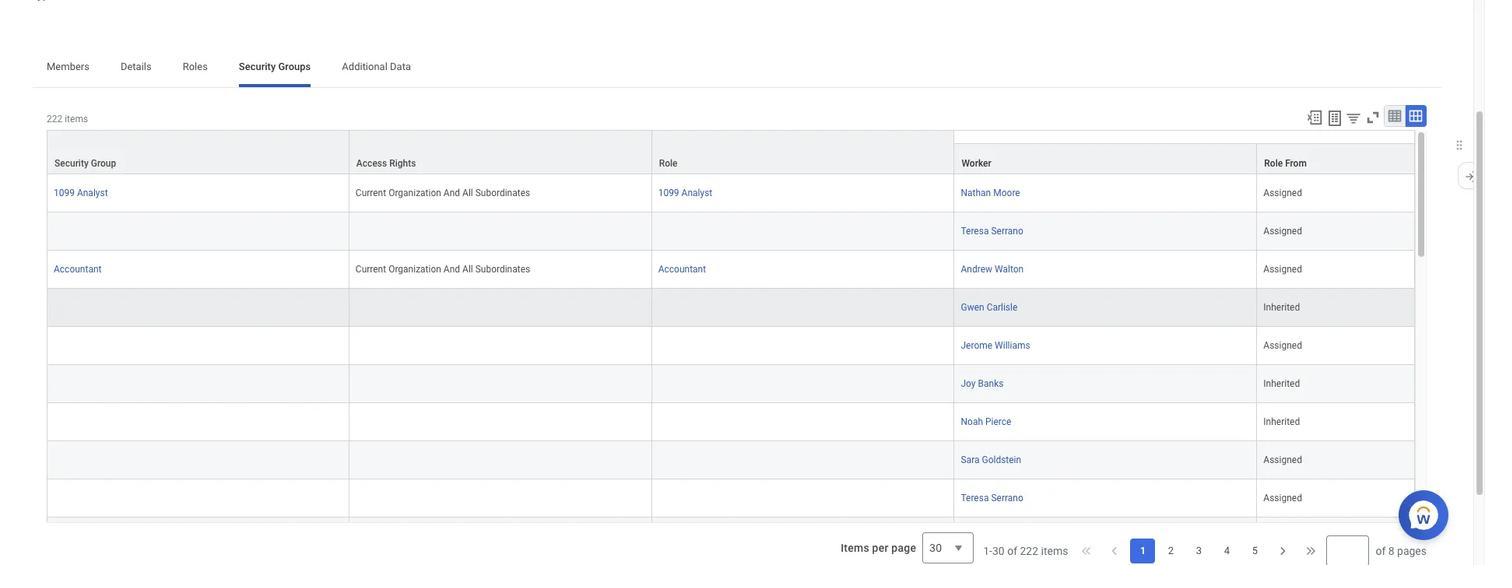 Task type: describe. For each thing, give the bounding box(es) containing it.
teresa serrano for 4th row from the top of the page
[[961, 225, 1023, 236]]

nathan
[[961, 187, 991, 198]]

noah
[[961, 416, 983, 427]]

inherited for banks
[[1263, 378, 1300, 389]]

row containing sara goldstein
[[47, 441, 1415, 479]]

1099 analyst for first 1099 analyst link from the left
[[54, 187, 108, 198]]

assigned for row containing accountant
[[1263, 263, 1302, 274]]

inherited for carlisle
[[1263, 302, 1300, 313]]

sara goldstein
[[961, 454, 1021, 465]]

security groups
[[239, 61, 311, 73]]

222 inside status
[[1020, 544, 1038, 557]]

tab list containing members
[[31, 50, 1442, 88]]

items per page
[[841, 541, 916, 554]]

row containing gwen carlisle
[[47, 288, 1415, 327]]

andrew
[[961, 263, 992, 274]]

items per page element
[[838, 523, 974, 565]]

role from button
[[1257, 144, 1414, 173]]

1 1099 analyst link from the left
[[54, 184, 108, 198]]

Go to page number text field
[[1327, 535, 1369, 565]]

members
[[47, 61, 89, 73]]

carlisle
[[987, 302, 1018, 313]]

inherited for pierce
[[1263, 416, 1300, 427]]

worker
[[962, 158, 991, 169]]

2 accountant link from the left
[[658, 260, 706, 274]]

from
[[1285, 158, 1307, 169]]

1 analyst from the left
[[77, 187, 108, 198]]

nathan moore link
[[961, 184, 1020, 198]]

2 of from the left
[[1376, 544, 1386, 557]]

table image
[[1387, 109, 1403, 124]]

5
[[1252, 545, 1258, 556]]

2 accountant from the left
[[658, 263, 706, 274]]

1 accountant from the left
[[54, 263, 102, 274]]

sara goldstein link
[[961, 451, 1021, 465]]

williams
[[995, 340, 1030, 351]]

expand table image
[[1408, 109, 1424, 124]]

1-
[[983, 544, 992, 557]]

joy
[[961, 378, 976, 389]]

row containing jerome williams
[[47, 327, 1415, 365]]

1 1099 from the left
[[54, 187, 75, 198]]

role from
[[1264, 158, 1307, 169]]

row containing accountant
[[47, 250, 1415, 288]]

assigned for row containing jerome williams
[[1263, 340, 1302, 351]]

of 8 pages
[[1376, 544, 1427, 557]]

pierce
[[985, 416, 1011, 427]]

jerome
[[961, 340, 992, 351]]

sara
[[961, 454, 980, 465]]

goldstein
[[982, 454, 1021, 465]]

12 row from the top
[[47, 517, 1415, 555]]

gwen carlisle
[[961, 302, 1018, 313]]

2 button
[[1158, 538, 1183, 563]]

2 analyst from the left
[[681, 187, 712, 198]]

1 accountant link from the left
[[54, 260, 102, 274]]

subordinates for accountant
[[475, 263, 530, 274]]

data
[[390, 61, 411, 73]]

organization for 1099 analyst
[[388, 187, 441, 198]]

additional
[[342, 61, 387, 73]]

joy banks link
[[961, 375, 1004, 389]]

4 button
[[1214, 538, 1239, 563]]

current organization and all subordinates for accountant
[[356, 263, 530, 274]]

walton
[[995, 263, 1024, 274]]

chevron 2x left small image
[[1079, 543, 1095, 558]]

items
[[841, 541, 869, 554]]

chevron left small image
[[1107, 543, 1123, 558]]

3
[[1196, 545, 1202, 556]]

5 button
[[1243, 538, 1267, 563]]

noah pierce link
[[961, 413, 1011, 427]]

select to filter grid data image
[[1345, 110, 1362, 126]]

pages
[[1397, 544, 1427, 557]]



Task type: locate. For each thing, give the bounding box(es) containing it.
1 teresa from the top
[[961, 225, 989, 236]]

1 assigned from the top
[[1263, 187, 1302, 198]]

0 horizontal spatial 222
[[47, 114, 62, 125]]

1 subordinates from the top
[[475, 187, 530, 198]]

1 vertical spatial current
[[356, 263, 386, 274]]

per
[[872, 541, 889, 554]]

pagination element
[[983, 523, 1427, 565]]

list
[[1130, 538, 1267, 563]]

0 vertical spatial teresa
[[961, 225, 989, 236]]

teresa serrano down 'sara goldstein' at the right bottom
[[961, 492, 1023, 503]]

serrano for 11th row
[[991, 492, 1023, 503]]

all
[[462, 187, 473, 198], [462, 263, 473, 274]]

role inside popup button
[[659, 158, 678, 169]]

all for 1099 analyst
[[462, 187, 473, 198]]

0 vertical spatial organization
[[388, 187, 441, 198]]

and for accountant
[[444, 263, 460, 274]]

teresa serrano up andrew walton link
[[961, 225, 1023, 236]]

1 horizontal spatial 1099 analyst
[[658, 187, 712, 198]]

cell
[[47, 212, 349, 250], [349, 212, 652, 250], [652, 212, 955, 250], [47, 288, 349, 327], [349, 288, 652, 327], [652, 288, 955, 327], [47, 327, 349, 365], [349, 327, 652, 365], [652, 327, 955, 365], [47, 365, 349, 403], [349, 365, 652, 403], [652, 365, 955, 403], [47, 403, 349, 441], [349, 403, 652, 441], [652, 403, 955, 441], [47, 441, 349, 479], [349, 441, 652, 479], [652, 441, 955, 479], [47, 479, 349, 517], [349, 479, 652, 517], [652, 479, 955, 517], [47, 517, 349, 555], [349, 517, 652, 555], [652, 517, 955, 555], [955, 517, 1257, 555], [1257, 517, 1415, 555]]

serrano
[[991, 225, 1023, 236], [991, 492, 1023, 503]]

role inside popup button
[[1264, 158, 1283, 169]]

0 horizontal spatial items
[[65, 114, 88, 125]]

row containing joy banks
[[47, 365, 1415, 403]]

11 row from the top
[[47, 479, 1415, 517]]

222 up "security group"
[[47, 114, 62, 125]]

serrano down moore
[[991, 225, 1023, 236]]

5 assigned from the top
[[1263, 454, 1302, 465]]

1 current from the top
[[356, 187, 386, 198]]

1 horizontal spatial security
[[239, 61, 276, 73]]

2 assigned from the top
[[1263, 225, 1302, 236]]

page
[[891, 541, 916, 554]]

group
[[91, 158, 116, 169]]

andrew walton
[[961, 263, 1024, 274]]

3 row from the top
[[47, 174, 1415, 212]]

1 role from the left
[[659, 158, 678, 169]]

0 vertical spatial 222
[[47, 114, 62, 125]]

7 row from the top
[[47, 327, 1415, 365]]

9 row from the top
[[47, 403, 1415, 441]]

accountant
[[54, 263, 102, 274], [658, 263, 706, 274]]

moore
[[993, 187, 1020, 198]]

10 row from the top
[[47, 441, 1415, 479]]

1 vertical spatial subordinates
[[475, 263, 530, 274]]

of right 30
[[1007, 544, 1017, 557]]

teresa down sara
[[961, 492, 989, 503]]

1 vertical spatial and
[[444, 263, 460, 274]]

current for accountant
[[356, 263, 386, 274]]

1 vertical spatial items
[[1041, 544, 1068, 557]]

gwen
[[961, 302, 984, 313]]

2 role from the left
[[1264, 158, 1283, 169]]

0 horizontal spatial analyst
[[77, 187, 108, 198]]

teresa for 4th row from the top of the page
[[961, 225, 989, 236]]

fullscreen image
[[1364, 109, 1382, 126]]

2 teresa serrano from the top
[[961, 492, 1023, 503]]

222
[[47, 114, 62, 125], [1020, 544, 1038, 557]]

1 horizontal spatial accountant
[[658, 263, 706, 274]]

0 vertical spatial inherited
[[1263, 302, 1300, 313]]

1 horizontal spatial 1099
[[658, 187, 679, 198]]

1 vertical spatial teresa serrano
[[961, 492, 1023, 503]]

groups
[[278, 61, 311, 73]]

0 horizontal spatial accountant
[[54, 263, 102, 274]]

2 1099 analyst from the left
[[658, 187, 712, 198]]

all for accountant
[[462, 263, 473, 274]]

3 button
[[1186, 538, 1211, 563]]

3 assigned from the top
[[1263, 263, 1302, 274]]

teresa for 11th row
[[961, 492, 989, 503]]

1 inherited from the top
[[1263, 302, 1300, 313]]

serrano for 4th row from the top of the page
[[991, 225, 1023, 236]]

current organization and all subordinates for 1099 analyst
[[356, 187, 530, 198]]

1 vertical spatial teresa
[[961, 492, 989, 503]]

6 row from the top
[[47, 288, 1415, 327]]

1 and from the top
[[444, 187, 460, 198]]

1099 analyst link
[[54, 184, 108, 198], [658, 184, 712, 198]]

2 inherited from the top
[[1263, 378, 1300, 389]]

row containing noah pierce
[[47, 403, 1415, 441]]

serrano down goldstein
[[991, 492, 1023, 503]]

1-30 of 222 items status
[[983, 543, 1068, 558]]

current
[[356, 187, 386, 198], [356, 263, 386, 274]]

security left group
[[54, 158, 89, 169]]

teresa serrano link
[[961, 222, 1023, 236], [961, 489, 1023, 503]]

teresa
[[961, 225, 989, 236], [961, 492, 989, 503]]

1 horizontal spatial 1099 analyst link
[[658, 184, 712, 198]]

role for role
[[659, 158, 678, 169]]

0 vertical spatial teresa serrano
[[961, 225, 1023, 236]]

current organization and all subordinates
[[356, 187, 530, 198], [356, 263, 530, 274]]

2 and from the top
[[444, 263, 460, 274]]

4
[[1224, 545, 1230, 556]]

0 vertical spatial subordinates
[[475, 187, 530, 198]]

row containing 1099 analyst
[[47, 174, 1415, 212]]

0 horizontal spatial of
[[1007, 544, 1017, 557]]

1 of from the left
[[1007, 544, 1017, 557]]

1 horizontal spatial of
[[1376, 544, 1386, 557]]

30
[[992, 544, 1005, 557]]

1 organization from the top
[[388, 187, 441, 198]]

1 horizontal spatial role
[[1264, 158, 1283, 169]]

1099 analyst for 2nd 1099 analyst link
[[658, 187, 712, 198]]

role for role from
[[1264, 158, 1283, 169]]

1 vertical spatial serrano
[[991, 492, 1023, 503]]

1 vertical spatial teresa serrano link
[[961, 489, 1023, 503]]

jerome williams link
[[961, 337, 1030, 351]]

0 vertical spatial current organization and all subordinates
[[356, 187, 530, 198]]

0 horizontal spatial 1099
[[54, 187, 75, 198]]

0 vertical spatial and
[[444, 187, 460, 198]]

items left chevron 2x left small icon
[[1041, 544, 1068, 557]]

0 vertical spatial all
[[462, 187, 473, 198]]

security group button
[[47, 130, 349, 173]]

0 vertical spatial teresa serrano link
[[961, 222, 1023, 236]]

1 teresa serrano from the top
[[961, 225, 1023, 236]]

export to worksheets image
[[1325, 109, 1344, 128]]

2 subordinates from the top
[[475, 263, 530, 274]]

inherited
[[1263, 302, 1300, 313], [1263, 378, 1300, 389], [1263, 416, 1300, 427]]

0 horizontal spatial accountant link
[[54, 260, 102, 274]]

5 row from the top
[[47, 250, 1415, 288]]

access
[[356, 158, 387, 169]]

0 horizontal spatial 1099 analyst link
[[54, 184, 108, 198]]

andrew walton link
[[961, 260, 1024, 274]]

1 vertical spatial security
[[54, 158, 89, 169]]

teresa serrano link for 4th row from the top of the page
[[961, 222, 1023, 236]]

4 row from the top
[[47, 212, 1415, 250]]

1099
[[54, 187, 75, 198], [658, 187, 679, 198]]

0 horizontal spatial role
[[659, 158, 678, 169]]

4 assigned from the top
[[1263, 340, 1302, 351]]

8 row from the top
[[47, 365, 1415, 403]]

list containing 2
[[1130, 538, 1267, 563]]

toolbar
[[1299, 105, 1427, 130]]

teresa serrano link for 11th row
[[961, 489, 1023, 503]]

organization for accountant
[[388, 263, 441, 274]]

1 horizontal spatial 222
[[1020, 544, 1038, 557]]

0 horizontal spatial 1099 analyst
[[54, 187, 108, 198]]

1 vertical spatial 222
[[1020, 544, 1038, 557]]

chevron 2x right small image
[[1303, 543, 1319, 558]]

analyst
[[77, 187, 108, 198], [681, 187, 712, 198]]

assigned for row containing 1099 analyst
[[1263, 187, 1302, 198]]

8
[[1388, 544, 1394, 557]]

assigned for row containing sara goldstein
[[1263, 454, 1302, 465]]

1-30 of 222 items
[[983, 544, 1068, 557]]

noah pierce
[[961, 416, 1011, 427]]

organization
[[388, 187, 441, 198], [388, 263, 441, 274]]

security left groups
[[239, 61, 276, 73]]

assigned for 11th row
[[1263, 492, 1302, 503]]

0 vertical spatial serrano
[[991, 225, 1023, 236]]

chevron right small image
[[1275, 543, 1291, 558]]

banks
[[978, 378, 1004, 389]]

details
[[121, 61, 152, 73]]

additional data
[[342, 61, 411, 73]]

teresa serrano link down 'sara goldstein' at the right bottom
[[961, 489, 1023, 503]]

0 vertical spatial current
[[356, 187, 386, 198]]

security inside popup button
[[54, 158, 89, 169]]

teresa serrano
[[961, 225, 1023, 236], [961, 492, 1023, 503]]

1 vertical spatial inherited
[[1263, 378, 1300, 389]]

0 horizontal spatial security
[[54, 158, 89, 169]]

security for security group
[[54, 158, 89, 169]]

2 current organization and all subordinates from the top
[[356, 263, 530, 274]]

joy banks
[[961, 378, 1004, 389]]

teresa serrano link down nathan moore
[[961, 222, 1023, 236]]

2
[[1168, 545, 1174, 556]]

1 horizontal spatial items
[[1041, 544, 1068, 557]]

2 teresa from the top
[[961, 492, 989, 503]]

role button
[[652, 130, 954, 173]]

0 vertical spatial items
[[65, 114, 88, 125]]

and
[[444, 187, 460, 198], [444, 263, 460, 274]]

assigned for 4th row from the top of the page
[[1263, 225, 1302, 236]]

security for security groups
[[239, 61, 276, 73]]

of inside status
[[1007, 544, 1017, 557]]

row
[[47, 130, 1415, 174], [47, 143, 1415, 174], [47, 174, 1415, 212], [47, 212, 1415, 250], [47, 250, 1415, 288], [47, 288, 1415, 327], [47, 327, 1415, 365], [47, 365, 1415, 403], [47, 403, 1415, 441], [47, 441, 1415, 479], [47, 479, 1415, 517], [47, 517, 1415, 555]]

1 vertical spatial current organization and all subordinates
[[356, 263, 530, 274]]

subordinates for 1099 analyst
[[475, 187, 530, 198]]

jerome williams
[[961, 340, 1030, 351]]

1 horizontal spatial accountant link
[[658, 260, 706, 274]]

1 all from the top
[[462, 187, 473, 198]]

0 vertical spatial security
[[239, 61, 276, 73]]

worker button
[[955, 144, 1256, 173]]

export to excel image
[[1306, 109, 1323, 126]]

2 organization from the top
[[388, 263, 441, 274]]

of
[[1007, 544, 1017, 557], [1376, 544, 1386, 557]]

222 right 30
[[1020, 544, 1038, 557]]

2 1099 from the left
[[658, 187, 679, 198]]

list inside pagination element
[[1130, 538, 1267, 563]]

2 current from the top
[[356, 263, 386, 274]]

subordinates
[[475, 187, 530, 198], [475, 263, 530, 274]]

2 teresa serrano link from the top
[[961, 489, 1023, 503]]

1 1099 analyst from the left
[[54, 187, 108, 198]]

of left 8 at the bottom right of the page
[[1376, 544, 1386, 557]]

row containing security group
[[47, 130, 1415, 174]]

current for 1099 analyst
[[356, 187, 386, 198]]

1 vertical spatial all
[[462, 263, 473, 274]]

items inside status
[[1041, 544, 1068, 557]]

2 serrano from the top
[[991, 492, 1023, 503]]

access rights
[[356, 158, 416, 169]]

1 horizontal spatial analyst
[[681, 187, 712, 198]]

1 vertical spatial organization
[[388, 263, 441, 274]]

2 row from the top
[[47, 143, 1415, 174]]

items up "security group"
[[65, 114, 88, 125]]

teresa serrano for 11th row
[[961, 492, 1023, 503]]

1 serrano from the top
[[991, 225, 1023, 236]]

assigned
[[1263, 187, 1302, 198], [1263, 225, 1302, 236], [1263, 263, 1302, 274], [1263, 340, 1302, 351], [1263, 454, 1302, 465], [1263, 492, 1302, 503]]

tab list
[[31, 50, 1442, 88]]

1 teresa serrano link from the top
[[961, 222, 1023, 236]]

teresa down "nathan"
[[961, 225, 989, 236]]

2 vertical spatial inherited
[[1263, 416, 1300, 427]]

access rights button
[[349, 130, 651, 173]]

rights
[[389, 158, 416, 169]]

security
[[239, 61, 276, 73], [54, 158, 89, 169]]

roles
[[183, 61, 208, 73]]

1099 analyst
[[54, 187, 108, 198], [658, 187, 712, 198]]

2 all from the top
[[462, 263, 473, 274]]

nathan moore
[[961, 187, 1020, 198]]

security group
[[54, 158, 116, 169]]

2 1099 analyst link from the left
[[658, 184, 712, 198]]

and for 1099 analyst
[[444, 187, 460, 198]]

1 row from the top
[[47, 130, 1415, 174]]

row containing worker
[[47, 143, 1415, 174]]

3 inherited from the top
[[1263, 416, 1300, 427]]

gwen carlisle link
[[961, 299, 1018, 313]]

222 items
[[47, 114, 88, 125]]

accountant link
[[54, 260, 102, 274], [658, 260, 706, 274]]

1 current organization and all subordinates from the top
[[356, 187, 530, 198]]

role
[[659, 158, 678, 169], [1264, 158, 1283, 169]]

items
[[65, 114, 88, 125], [1041, 544, 1068, 557]]

6 assigned from the top
[[1263, 492, 1302, 503]]



Task type: vqa. For each thing, say whether or not it's contained in the screenshot.


